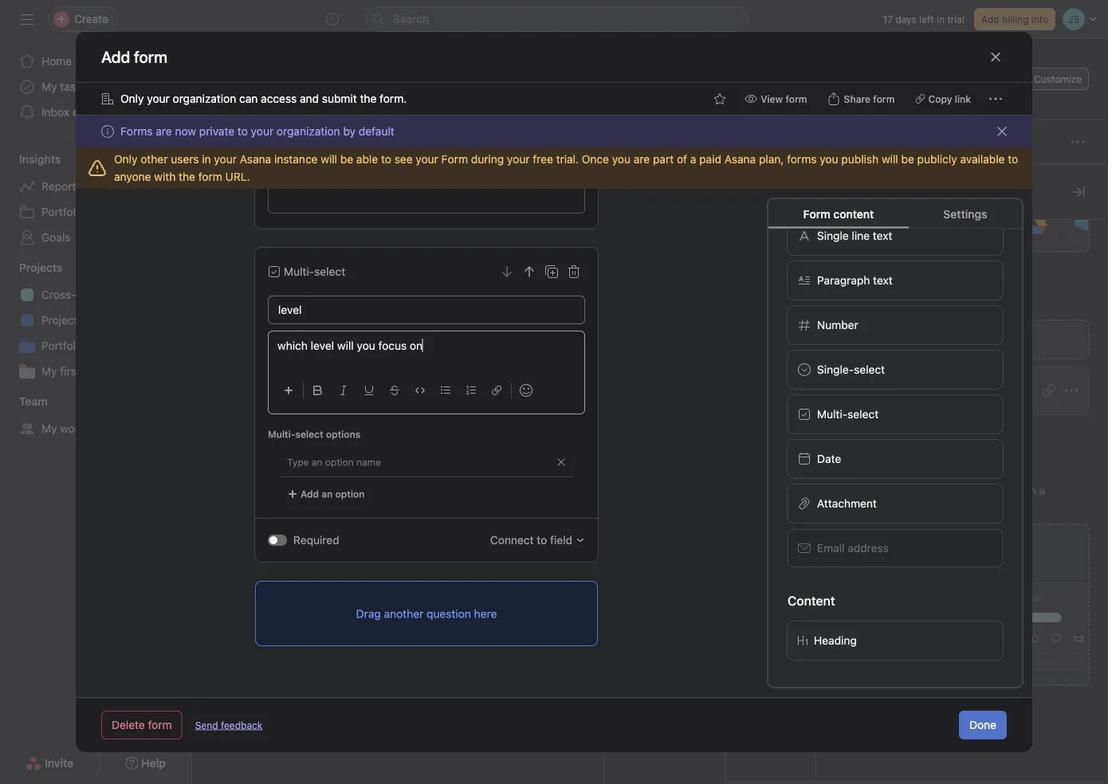 Task type: vqa. For each thing, say whether or not it's contained in the screenshot.
octopus!
no



Task type: locate. For each thing, give the bounding box(es) containing it.
task inside task templates
[[761, 553, 781, 564]]

3 my from the top
[[41, 422, 57, 435]]

1 be from the left
[[340, 153, 353, 166]]

1 horizontal spatial cross-
[[865, 375, 900, 388]]

add inside the header to do tree grid
[[256, 407, 277, 420]]

2 asana from the left
[[725, 153, 756, 166]]

hide sidebar image
[[21, 13, 33, 26]]

you left focus
[[357, 339, 375, 352]]

0 vertical spatial — text field
[[1080, 342, 1108, 370]]

global element
[[0, 39, 191, 135]]

my inside global element
[[41, 80, 57, 93]]

4 task… from the top
[[280, 555, 310, 568]]

0 horizontal spatial share
[[844, 93, 871, 104]]

remove field image
[[568, 266, 581, 278]]

my left first
[[41, 365, 57, 378]]

a inside quickly create standardized tasks from a template.
[[1040, 484, 1046, 498]]

create
[[877, 484, 909, 498]]

0 vertical spatial project
[[130, 288, 166, 301]]

0 horizontal spatial form
[[441, 153, 468, 166]]

connect
[[490, 534, 534, 547]]

form for 1 form
[[764, 474, 785, 486]]

task inside add task button
[[252, 136, 271, 148]]

toolbar
[[278, 372, 576, 408]]

to left field
[[537, 534, 547, 547]]

1
[[88, 339, 93, 352], [397, 350, 401, 362], [757, 474, 761, 486]]

be up status
[[902, 153, 915, 166]]

0 horizontal spatial functional
[[76, 288, 127, 301]]

share up more actions image
[[968, 73, 994, 85]]

task for task name
[[215, 174, 235, 185]]

1 vertical spatial multi-select
[[817, 407, 879, 421]]

3 task… from the top
[[280, 481, 310, 494]]

insights button
[[0, 152, 61, 167]]

add task… row
[[192, 238, 1108, 269], [192, 399, 1108, 428], [192, 472, 1108, 502], [192, 546, 1108, 577], [192, 620, 1108, 651]]

which level will you focus on
[[278, 339, 423, 352]]

form for view form
[[786, 93, 807, 104]]

17
[[883, 14, 893, 25]]

plan down "single-select"
[[865, 393, 887, 406]]

task left template
[[946, 542, 971, 557]]

organization up private
[[173, 92, 236, 105]]

plan for the cross-functional project plan 'link'
[[169, 288, 191, 301]]

functional inside cross-functional project plan
[[900, 375, 951, 388]]

more actions image
[[990, 93, 1002, 105]]

1 task… from the top
[[280, 247, 310, 260]]

only down add form on the top left of the page
[[120, 92, 144, 105]]

forms down paragraph text
[[836, 298, 873, 313]]

task inside row
[[215, 174, 235, 185]]

my inside teams 'element'
[[41, 422, 57, 435]]

1 vertical spatial 4
[[756, 318, 762, 329]]

form left the during
[[441, 153, 468, 166]]

1 horizontal spatial share
[[968, 73, 994, 85]]

1 vertical spatial functional
[[900, 375, 951, 388]]

home
[[41, 55, 72, 68]]

1 vertical spatial only
[[114, 153, 138, 166]]

cross- for cross-functional project plan button at the right of page
[[865, 375, 900, 388]]

forms
[[787, 153, 817, 166]]

Type an option name field
[[281, 449, 550, 476]]

cross-
[[41, 288, 76, 301], [865, 375, 900, 388]]

plan left to
[[169, 288, 191, 301]]

you up assignee at the right top
[[612, 153, 631, 166]]

— text field
[[1080, 313, 1108, 341]]

4 left fields
[[754, 240, 761, 251]]

portfolio 1 link
[[10, 333, 182, 359]]

add task… button
[[256, 245, 310, 263], [256, 405, 310, 423], [256, 479, 310, 496], [256, 553, 310, 571], [256, 627, 310, 645]]

single
[[817, 229, 849, 242]]

1 horizontal spatial plan
[[865, 393, 887, 406]]

5 add task… row from the top
[[192, 620, 1108, 651]]

1 untitled section button from the top
[[237, 204, 331, 233]]

customize inside dropdown button
[[1034, 73, 1082, 85]]

search list box
[[366, 6, 749, 32]]

task…
[[280, 247, 310, 260], [280, 407, 310, 420], [280, 481, 310, 494], [280, 555, 310, 568], [280, 629, 310, 642]]

project inside cross-functional project plan
[[954, 375, 990, 388]]

add task
[[231, 136, 271, 148]]

— text field down — text field
[[1080, 342, 1108, 370]]

0 vertical spatial cross-functional project plan
[[41, 288, 191, 301]]

1 inside button
[[397, 350, 401, 362]]

0 vertical spatial multi-select
[[284, 265, 345, 278]]

1 horizontal spatial done button
[[959, 711, 1007, 740]]

quickly
[[836, 484, 874, 498]]

customize up content
[[836, 183, 912, 201]]

projects element
[[0, 254, 191, 388]]

add task… button for fifth the add task… row from the top
[[256, 627, 310, 645]]

1 vertical spatial a
[[1040, 484, 1046, 498]]

delete form button
[[101, 711, 182, 740]]

my tasks
[[41, 80, 87, 93]]

publish
[[842, 153, 879, 166]]

0 vertical spatial done
[[237, 519, 268, 534]]

cross- down add form
[[865, 375, 900, 388]]

0 horizontal spatial plan
[[169, 288, 191, 301]]

text right "paragraph"
[[873, 274, 893, 287]]

project for cross-functional project plan button at the right of page
[[954, 375, 990, 388]]

0 horizontal spatial task
[[215, 174, 235, 185]]

are left now
[[156, 125, 172, 138]]

5 task… from the top
[[280, 629, 310, 642]]

multi-select down "single-select"
[[817, 407, 879, 421]]

add an option button
[[281, 483, 372, 506]]

1 vertical spatial form
[[803, 207, 831, 220]]

1 vertical spatial in
[[202, 153, 211, 166]]

1 horizontal spatial task
[[946, 542, 971, 557]]

due date
[[707, 174, 747, 185]]

project up project1 link
[[130, 288, 166, 301]]

1 down project1 link
[[88, 339, 93, 352]]

options
[[326, 429, 361, 440]]

1 left on
[[397, 350, 401, 362]]

0 vertical spatial text
[[873, 229, 893, 242]]

are left part on the right top
[[634, 153, 650, 166]]

form for share form
[[873, 93, 895, 104]]

1 vertical spatial done
[[970, 719, 997, 732]]

delete
[[112, 719, 145, 732]]

tasks
[[60, 80, 87, 93], [982, 484, 1010, 498]]

which
[[278, 339, 308, 352]]

the down users
[[179, 170, 195, 183]]

my
[[41, 80, 57, 93], [41, 365, 57, 378], [41, 422, 57, 435]]

add an option
[[301, 489, 365, 500]]

in inside the only other users in your asana instance will be able to see your form during your free trial.  once you are part of a paid asana plan, forms you publish will be publicly available to anyone with the form url.
[[202, 153, 211, 166]]

task… for add task… button corresponding to second the add task… row from the top of the page
[[280, 407, 310, 420]]

multi- up rules for to do icon
[[284, 265, 314, 278]]

0 vertical spatial are
[[156, 125, 172, 138]]

3 add task… from the top
[[256, 481, 310, 494]]

2 vertical spatial my
[[41, 422, 57, 435]]

1 horizontal spatial done
[[970, 719, 997, 732]]

close details image
[[1073, 186, 1085, 199]]

1 inside projects element
[[88, 339, 93, 352]]

cell for draft project brief cell
[[604, 313, 700, 342]]

toolbar inside add form dialog
[[278, 372, 576, 408]]

4 for 4 rules
[[756, 318, 762, 329]]

tasks left from
[[982, 484, 1010, 498]]

1 cell from the top
[[604, 313, 700, 342]]

project for the cross-functional project plan 'link'
[[130, 288, 166, 301]]

cross-functional project plan up project1 link
[[41, 288, 191, 301]]

form
[[786, 93, 807, 104], [873, 93, 895, 104], [198, 170, 222, 183], [890, 333, 914, 346], [764, 474, 785, 486], [148, 719, 172, 732]]

1 vertical spatial task
[[946, 542, 971, 557]]

my inside projects element
[[41, 365, 57, 378]]

2 my from the top
[[41, 365, 57, 378]]

1 vertical spatial are
[[634, 153, 650, 166]]

1 horizontal spatial 1
[[397, 350, 401, 362]]

1 vertical spatial section
[[287, 593, 331, 608]]

insights element
[[0, 145, 191, 254]]

1 horizontal spatial asana
[[725, 153, 756, 166]]

to left see
[[381, 153, 391, 166]]

3 add task… button from the top
[[256, 479, 310, 496]]

1 — text field from the top
[[1080, 342, 1108, 370]]

task
[[252, 136, 271, 148], [946, 542, 971, 557]]

1 horizontal spatial in
[[937, 14, 945, 25]]

2 section from the top
[[287, 593, 331, 608]]

text right line on the right of the page
[[873, 229, 893, 242]]

switch
[[268, 535, 287, 546]]

functional down add form
[[900, 375, 951, 388]]

code image
[[415, 386, 425, 396]]

send feedback link
[[195, 718, 263, 733]]

0 horizontal spatial you
[[357, 339, 375, 352]]

2 untitled section button from the top
[[237, 586, 331, 615]]

1 vertical spatial share
[[844, 93, 871, 104]]

select
[[314, 265, 345, 278], [854, 363, 885, 376], [848, 407, 879, 421], [295, 429, 323, 440]]

number
[[817, 318, 859, 331]]

the inside the only other users in your asana instance will be able to see your form during your free trial.  once you are part of a paid asana plan, forms you publish will be publicly available to anyone with the form url.
[[179, 170, 195, 183]]

task down overview
[[252, 136, 271, 148]]

will up status
[[882, 153, 898, 166]]

other
[[141, 153, 168, 166]]

0 horizontal spatial cross-
[[41, 288, 76, 301]]

forms up other
[[120, 125, 153, 138]]

italics image
[[339, 386, 348, 396]]

only
[[120, 92, 144, 105], [114, 153, 138, 166]]

question
[[427, 607, 471, 621]]

single-select
[[817, 363, 885, 376]]

1 horizontal spatial task
[[761, 553, 781, 564]]

0 horizontal spatial tasks
[[60, 80, 87, 93]]

1 down apps
[[757, 474, 761, 486]]

0 horizontal spatial be
[[340, 153, 353, 166]]

select left options at the bottom left of the page
[[295, 429, 323, 440]]

2 horizontal spatial 1
[[757, 474, 761, 486]]

0 vertical spatial multi-
[[284, 265, 314, 278]]

my workspace link
[[10, 416, 182, 442]]

— text field
[[1080, 342, 1108, 370], [1080, 371, 1108, 399]]

the
[[360, 92, 377, 105], [179, 170, 195, 183]]

template.
[[836, 502, 884, 515]]

teams element
[[0, 388, 191, 445]]

0 horizontal spatial done button
[[237, 512, 268, 541]]

focus
[[378, 339, 407, 352]]

attachment
[[817, 497, 877, 510]]

0 horizontal spatial cross-functional project plan
[[41, 288, 191, 301]]

functional
[[76, 288, 127, 301], [900, 375, 951, 388]]

2 cell from the top
[[604, 341, 700, 371]]

0 vertical spatial only
[[120, 92, 144, 105]]

my first portfolio link
[[10, 359, 182, 384]]

untitled section down name
[[237, 211, 331, 226]]

delete form
[[112, 719, 172, 732]]

1 vertical spatial — text field
[[1080, 371, 1108, 399]]

close image
[[996, 125, 1009, 138]]

Question name text field
[[268, 296, 585, 325]]

be left "able"
[[340, 153, 353, 166]]

during
[[471, 153, 504, 166]]

will right level
[[337, 339, 354, 352]]

0 horizontal spatial organization
[[173, 92, 236, 105]]

multi-select
[[284, 265, 345, 278], [817, 407, 879, 421]]

0 vertical spatial share
[[968, 73, 994, 85]]

my for my first portfolio
[[41, 365, 57, 378]]

project down add form button
[[954, 375, 990, 388]]

1 vertical spatial organization
[[277, 125, 340, 138]]

0 vertical spatial section
[[287, 211, 331, 226]]

5 add task… button from the top
[[256, 627, 310, 645]]

1 horizontal spatial project
[[954, 375, 990, 388]]

task… inside the header to do tree grid
[[280, 407, 310, 420]]

0 vertical spatial 4
[[754, 240, 761, 251]]

my workspace
[[41, 422, 116, 435]]

1 vertical spatial untitled section
[[237, 593, 331, 608]]

section down instance
[[287, 211, 331, 226]]

0 vertical spatial untitled section
[[237, 211, 331, 226]]

— text field right copy form link 'image'
[[1080, 371, 1108, 399]]

— text field inside 1 row
[[1080, 342, 1108, 370]]

2 task… from the top
[[280, 407, 310, 420]]

add task… button for first the add task… row from the top of the page
[[256, 245, 310, 263]]

4 left rules
[[756, 318, 762, 329]]

my for my tasks
[[41, 80, 57, 93]]

only inside the only other users in your asana instance will be able to see your form during your free trial.  once you are part of a paid asana plan, forms you publish will be publicly available to anyone with the form url.
[[114, 153, 138, 166]]

1 horizontal spatial are
[[634, 153, 650, 166]]

in right users
[[202, 153, 211, 166]]

functional up project1 link
[[76, 288, 127, 301]]

0 vertical spatial tasks
[[60, 80, 87, 93]]

untitled section button down required
[[237, 586, 331, 615]]

1 vertical spatial untitled
[[237, 593, 284, 608]]

cross- inside cross-functional project plan
[[865, 375, 900, 388]]

you
[[612, 153, 631, 166], [820, 153, 839, 166], [357, 339, 375, 352]]

task left name
[[215, 174, 235, 185]]

and
[[300, 92, 319, 105]]

connect to field button
[[490, 532, 585, 549]]

fields
[[763, 240, 788, 251]]

0 vertical spatial cross-
[[41, 288, 76, 301]]

to down overview link
[[238, 125, 248, 138]]

a inside the only other users in your asana instance will be able to see your form during your free trial.  once you are part of a paid asana plan, forms you publish will be publicly available to anyone with the form url.
[[690, 153, 697, 166]]

cross-functional project plan button
[[836, 366, 1090, 415]]

1 horizontal spatial functional
[[900, 375, 951, 388]]

untitled section button down name
[[237, 204, 331, 233]]

1 vertical spatial the
[[179, 170, 195, 183]]

another
[[384, 607, 424, 621]]

do
[[254, 285, 269, 300]]

done button inside add form dialog
[[959, 711, 1007, 740]]

add task… inside the header to do tree grid
[[256, 407, 310, 420]]

0 vertical spatial forms
[[120, 125, 153, 138]]

1 vertical spatial done button
[[959, 711, 1007, 740]]

0 horizontal spatial forms
[[120, 125, 153, 138]]

0 horizontal spatial in
[[202, 153, 211, 166]]

share inside add form dialog
[[844, 93, 871, 104]]

project inside 'link'
[[130, 288, 166, 301]]

task inside add task template button
[[946, 542, 971, 557]]

2 add task… button from the top
[[256, 405, 310, 423]]

row
[[192, 164, 1108, 194], [211, 193, 1108, 195], [192, 313, 1108, 342], [192, 370, 1108, 400]]

0 horizontal spatial done
[[237, 519, 268, 534]]

untitled section button for first the add task… row from the top of the page's add task… button
[[237, 204, 331, 233]]

cross- inside 'link'
[[41, 288, 76, 301]]

cross- up the 'project1'
[[41, 288, 76, 301]]

0 vertical spatial my
[[41, 80, 57, 93]]

1 horizontal spatial tasks
[[982, 484, 1010, 498]]

0 horizontal spatial asana
[[240, 153, 271, 166]]

cross-functional project plan for cross-functional project plan button at the right of page
[[865, 375, 990, 406]]

inbox
[[41, 106, 69, 119]]

form for add form
[[890, 333, 914, 346]]

2 add task… from the top
[[256, 407, 310, 420]]

0 horizontal spatial project
[[130, 288, 166, 301]]

1 my from the top
[[41, 80, 57, 93]]

cross-functional project plan inside 'link'
[[41, 288, 191, 301]]

email address
[[817, 541, 889, 555]]

add task… button for fourth the add task… row
[[256, 553, 310, 571]]

0 vertical spatial untitled section button
[[237, 204, 331, 233]]

1 vertical spatial task
[[761, 553, 781, 564]]

cell
[[604, 313, 700, 342], [604, 341, 700, 371]]

1 horizontal spatial cross-functional project plan
[[865, 375, 990, 406]]

a right of
[[690, 153, 697, 166]]

the left "form."
[[360, 92, 377, 105]]

row containing task name
[[192, 164, 1108, 194]]

your right see
[[416, 153, 438, 166]]

your up url. at left top
[[214, 153, 237, 166]]

done
[[237, 519, 268, 534], [970, 719, 997, 732]]

customize down info in the right of the page
[[1034, 73, 1082, 85]]

0 vertical spatial plan
[[169, 288, 191, 301]]

emoji image
[[520, 384, 533, 397]]

task… for add task… button for 3rd the add task… row from the bottom of the page
[[280, 481, 310, 494]]

organization
[[173, 92, 236, 105], [277, 125, 340, 138]]

connect to field
[[490, 534, 573, 547]]

portfolios
[[41, 205, 91, 218]]

functional inside 'link'
[[76, 288, 127, 301]]

0 vertical spatial form
[[441, 153, 468, 166]]

1 vertical spatial cross-
[[865, 375, 900, 388]]

anyone
[[114, 170, 151, 183]]

0 horizontal spatial 1
[[88, 339, 93, 352]]

1 vertical spatial untitled section button
[[237, 586, 331, 615]]

4 add task… button from the top
[[256, 553, 310, 571]]

select down add form
[[854, 363, 885, 376]]

multi-
[[284, 265, 314, 278], [817, 407, 848, 421], [268, 429, 295, 440]]

0 vertical spatial in
[[937, 14, 945, 25]]

to
[[237, 285, 251, 300]]

section down required
[[287, 593, 331, 608]]

multi- up doing
[[268, 429, 295, 440]]

0 vertical spatial customize
[[1034, 73, 1082, 85]]

plan inside cross-functional project plan
[[865, 393, 887, 406]]

my down team
[[41, 422, 57, 435]]

0 horizontal spatial task
[[252, 136, 271, 148]]

from
[[1013, 484, 1037, 498]]

multi-select up rules for to do icon
[[284, 265, 345, 278]]

share up the publish
[[844, 93, 871, 104]]

only for only other users in your asana instance will be able to see your form during your free trial.  once you are part of a paid asana plan, forms you publish will be publicly available to anyone with the form url.
[[114, 153, 138, 166]]

overview link
[[215, 98, 277, 116]]

form up single
[[803, 207, 831, 220]]

2 untitled from the top
[[237, 593, 284, 608]]

0 vertical spatial functional
[[76, 288, 127, 301]]

0 vertical spatial task
[[252, 136, 271, 148]]

left
[[919, 14, 934, 25]]

4 add task… row from the top
[[192, 546, 1108, 577]]

0 vertical spatial task
[[215, 174, 235, 185]]

a right from
[[1040, 484, 1046, 498]]

date
[[727, 174, 747, 185]]

task up templates
[[761, 553, 781, 564]]

plan inside 'link'
[[169, 288, 191, 301]]

asana up date
[[725, 153, 756, 166]]

asana down "add task"
[[240, 153, 271, 166]]

will right instance
[[321, 153, 337, 166]]

multi- up date
[[817, 407, 848, 421]]

my up inbox
[[41, 80, 57, 93]]

only up anyone
[[114, 153, 138, 166]]

0 horizontal spatial a
[[690, 153, 697, 166]]

forms inside add form dialog
[[120, 125, 153, 138]]

2 horizontal spatial you
[[820, 153, 839, 166]]

0 vertical spatial untitled
[[237, 211, 284, 226]]

numbered list image
[[466, 386, 476, 396]]

a
[[690, 153, 697, 166], [1040, 484, 1046, 498]]

select down "single-select"
[[848, 407, 879, 421]]

cross-functional project plan down add form button
[[865, 375, 990, 406]]

cross-functional project plan inside button
[[865, 375, 990, 406]]

done inside button
[[970, 719, 997, 732]]

None text field
[[259, 53, 475, 82]]

users
[[171, 153, 199, 166]]

Share timeline with teammates text field
[[252, 377, 418, 393]]

organization down the list "link"
[[277, 125, 340, 138]]

you up priority
[[820, 153, 839, 166]]

1 vertical spatial project
[[954, 375, 990, 388]]

1 add task… button from the top
[[256, 245, 310, 263]]

1 section from the top
[[287, 211, 331, 226]]

untitled section down required
[[237, 593, 331, 608]]

add form
[[101, 47, 168, 66]]

1 untitled section from the top
[[237, 211, 331, 226]]

email
[[817, 541, 845, 555]]

of
[[677, 153, 687, 166]]

tasks down "home"
[[60, 80, 87, 93]]

1 vertical spatial tasks
[[982, 484, 1010, 498]]

in right left
[[937, 14, 945, 25]]

1 vertical spatial forms
[[836, 298, 873, 313]]

1 horizontal spatial forms
[[836, 298, 873, 313]]

only your organization can access and submit the form.
[[120, 92, 407, 105]]

insert an object image
[[284, 386, 293, 396]]



Task type: describe. For each thing, give the bounding box(es) containing it.
list link
[[296, 98, 328, 116]]

info
[[1032, 14, 1049, 25]]

task for add task
[[252, 136, 271, 148]]

add inside add form button
[[866, 333, 887, 346]]

project1 link
[[10, 308, 182, 333]]

multi-select options
[[268, 429, 361, 440]]

feedback
[[221, 720, 263, 731]]

goals
[[41, 231, 71, 244]]

3 add task… row from the top
[[192, 472, 1108, 502]]

1 row
[[192, 341, 1108, 371]]

done for done button to the top
[[237, 519, 268, 534]]

line
[[852, 229, 870, 242]]

cross-functional project plan for the cross-functional project plan 'link'
[[41, 288, 191, 301]]

list
[[308, 100, 328, 113]]

functional for the cross-functional project plan 'link'
[[76, 288, 127, 301]]

trial
[[948, 14, 965, 25]]

1 for 1 button
[[397, 350, 401, 362]]

heading
[[814, 634, 857, 647]]

content
[[834, 207, 874, 220]]

2 be from the left
[[902, 153, 915, 166]]

to do button
[[237, 278, 269, 307]]

due
[[707, 174, 725, 185]]

search
[[393, 12, 429, 26]]

dashboard
[[679, 100, 737, 113]]

add inside add task template button
[[919, 542, 942, 557]]

an
[[322, 489, 333, 500]]

share form image
[[1021, 384, 1033, 397]]

close this dialog image
[[990, 51, 1002, 63]]

overview
[[227, 100, 277, 113]]

remove option image
[[557, 458, 566, 467]]

0 horizontal spatial are
[[156, 125, 172, 138]]

workspace
[[60, 422, 116, 435]]

templates
[[749, 567, 793, 578]]

share button
[[948, 68, 1001, 90]]

project1
[[41, 314, 83, 327]]

share timeline with teammates cell
[[192, 370, 605, 400]]

link
[[955, 93, 971, 104]]

functional for cross-functional project plan button at the right of page
[[900, 375, 951, 388]]

1 horizontal spatial the
[[360, 92, 377, 105]]

your down add form on the top left of the page
[[147, 92, 170, 105]]

0 vertical spatial organization
[[173, 92, 236, 105]]

link image
[[492, 386, 502, 396]]

2 add task… row from the top
[[192, 399, 1108, 428]]

1 vertical spatial multi-
[[817, 407, 848, 421]]

untitled section button for add task… button for fifth the add task… row from the top
[[237, 586, 331, 615]]

reporting link
[[10, 174, 182, 199]]

1 vertical spatial customize
[[836, 183, 912, 201]]

dashboard link
[[666, 98, 737, 116]]

only other users in your asana instance will be able to see your form during your free trial.  once you are part of a paid asana plan, forms you publish will be publicly available to anyone with the form url.
[[114, 153, 1018, 183]]

copy link
[[929, 93, 971, 104]]

form inside the only other users in your asana instance will be able to see your form during your free trial.  once you are part of a paid asana plan, forms you publish will be publicly available to anyone with the form url.
[[441, 153, 468, 166]]

reporting
[[41, 180, 92, 193]]

my for my workspace
[[41, 422, 57, 435]]

view
[[761, 93, 783, 104]]

0 vertical spatial done button
[[237, 512, 268, 541]]

underline image
[[364, 386, 374, 396]]

forms for forms
[[836, 298, 873, 313]]

drag
[[356, 607, 381, 621]]

forms are now private to your organization by default
[[120, 125, 395, 138]]

move this field up image
[[523, 266, 536, 278]]

available
[[960, 153, 1005, 166]]

board
[[379, 100, 410, 113]]

apps
[[760, 396, 783, 407]]

form inside the only other users in your asana instance will be able to see your form during your free trial.  once you are part of a paid asana plan, forms you publish will be publicly available to anyone with the form url.
[[198, 170, 222, 183]]

schedule kickoff meeting cell
[[192, 341, 605, 371]]

task for task templates
[[761, 553, 781, 564]]

add form dialog
[[76, 0, 1033, 753]]

level
[[311, 339, 334, 352]]

0 horizontal spatial multi-select
[[284, 265, 345, 278]]

strikethrough image
[[390, 386, 400, 396]]

single line text
[[817, 229, 893, 242]]

switch inside add form dialog
[[268, 535, 287, 546]]

access
[[261, 92, 297, 105]]

inbox link
[[10, 100, 182, 125]]

Schedule kickoff meeting text field
[[252, 348, 390, 364]]

2 untitled section from the top
[[237, 593, 331, 608]]

portfolio
[[41, 339, 85, 352]]

task… for add task… button for fourth the add task… row
[[280, 555, 310, 568]]

your down overview
[[251, 125, 274, 138]]

in for users
[[202, 153, 211, 166]]

task templates
[[749, 553, 793, 578]]

single-
[[817, 363, 854, 376]]

copy
[[929, 93, 952, 104]]

2 vertical spatial multi-
[[268, 429, 295, 440]]

task templates
[[836, 461, 925, 476]]

select up 'draft project brief' "text field"
[[314, 265, 345, 278]]

my tasks link
[[10, 74, 182, 100]]

in for left
[[937, 14, 945, 25]]

name
[[238, 174, 262, 185]]

tasks inside global element
[[60, 80, 87, 93]]

doing button
[[237, 438, 272, 466]]

Draft project brief text field
[[252, 319, 352, 335]]

publicly
[[918, 153, 957, 166]]

1 untitled from the top
[[237, 211, 284, 226]]

paragraph text
[[817, 274, 893, 287]]

form.
[[380, 92, 407, 105]]

only for only your organization can access and submit the form.
[[120, 92, 144, 105]]

see
[[394, 153, 413, 166]]

bold image
[[313, 386, 323, 396]]

1 horizontal spatial form
[[803, 207, 831, 220]]

1 horizontal spatial multi-select
[[817, 407, 879, 421]]

4 add task… from the top
[[256, 555, 310, 568]]

4 for 4 fields
[[754, 240, 761, 251]]

header to do tree grid
[[192, 313, 1108, 428]]

template
[[974, 542, 1026, 557]]

4 fields
[[754, 240, 788, 251]]

done for done button inside the add form dialog
[[970, 719, 997, 732]]

to do
[[237, 285, 269, 300]]

form for delete form
[[148, 719, 172, 732]]

1 for 1 form
[[757, 474, 761, 486]]

category
[[991, 174, 1033, 185]]

content
[[788, 593, 835, 608]]

add task… button for 3rd the add task… row from the bottom of the page
[[256, 479, 310, 496]]

add task template
[[919, 542, 1026, 557]]

with
[[154, 170, 176, 183]]

quickly create standardized tasks from a template.
[[836, 484, 1046, 515]]

add task button
[[211, 131, 278, 153]]

to inside dropdown button
[[537, 534, 547, 547]]

1 add task… from the top
[[256, 247, 310, 260]]

task… for first the add task… row from the top of the page's add task… button
[[280, 247, 310, 260]]

draft project brief cell
[[192, 313, 605, 342]]

settings
[[944, 207, 988, 220]]

to up category
[[1008, 153, 1018, 166]]

on
[[410, 339, 423, 352]]

plan for cross-functional project plan button at the right of page
[[865, 393, 887, 406]]

team
[[19, 395, 48, 408]]

plan,
[[759, 153, 784, 166]]

add task… button for second the add task… row from the top of the page
[[256, 405, 310, 423]]

cell for schedule kickoff meeting cell in the top of the page
[[604, 341, 700, 371]]

share form
[[844, 93, 895, 104]]

portfolios link
[[10, 199, 182, 225]]

add to starred image
[[714, 93, 727, 105]]

able
[[356, 153, 378, 166]]

1 horizontal spatial you
[[612, 153, 631, 166]]

private
[[199, 125, 235, 138]]

add inside add billing info button
[[982, 14, 1000, 25]]

move this field down image
[[501, 266, 514, 278]]

1 add task… row from the top
[[192, 238, 1108, 269]]

task for add task template
[[946, 542, 971, 557]]

board link
[[366, 98, 410, 116]]

doing
[[237, 445, 272, 460]]

instance
[[274, 153, 318, 166]]

task… for add task… button for fifth the add task… row from the top
[[280, 629, 310, 642]]

rules
[[764, 318, 787, 329]]

duplicate this question image
[[545, 266, 558, 278]]

add task template button
[[835, 524, 1090, 687]]

priority
[[801, 174, 834, 185]]

add inside add an option button
[[301, 489, 319, 500]]

rules for to do image
[[274, 286, 287, 299]]

copy form link image
[[1043, 384, 1056, 397]]

date
[[817, 452, 842, 465]]

tasks inside quickly create standardized tasks from a template.
[[982, 484, 1010, 498]]

portfolio 1
[[41, 339, 93, 352]]

1 asana from the left
[[240, 153, 271, 166]]

are inside the only other users in your asana instance will be able to see your form during your free trial.  once you are part of a paid asana plan, forms you publish will be publicly available to anyone with the form url.
[[634, 153, 650, 166]]

task name
[[215, 174, 262, 185]]

days
[[896, 14, 917, 25]]

add inside add task button
[[231, 136, 249, 148]]

my first portfolio
[[41, 365, 127, 378]]

invite button
[[15, 750, 84, 778]]

bulleted list image
[[441, 386, 451, 396]]

1 vertical spatial text
[[873, 274, 893, 287]]

forms for forms are now private to your organization by default
[[120, 125, 153, 138]]

once
[[582, 153, 609, 166]]

copy link button
[[909, 88, 978, 110]]

field
[[550, 534, 573, 547]]

cross- for the cross-functional project plan 'link'
[[41, 288, 76, 301]]

share for share
[[968, 73, 994, 85]]

5 add task… from the top
[[256, 629, 310, 642]]

share for share form
[[844, 93, 871, 104]]

1 horizontal spatial organization
[[277, 125, 340, 138]]

2 — text field from the top
[[1080, 371, 1108, 399]]

your left free
[[507, 153, 530, 166]]

assignee
[[612, 174, 653, 185]]

1 form
[[757, 474, 785, 486]]



